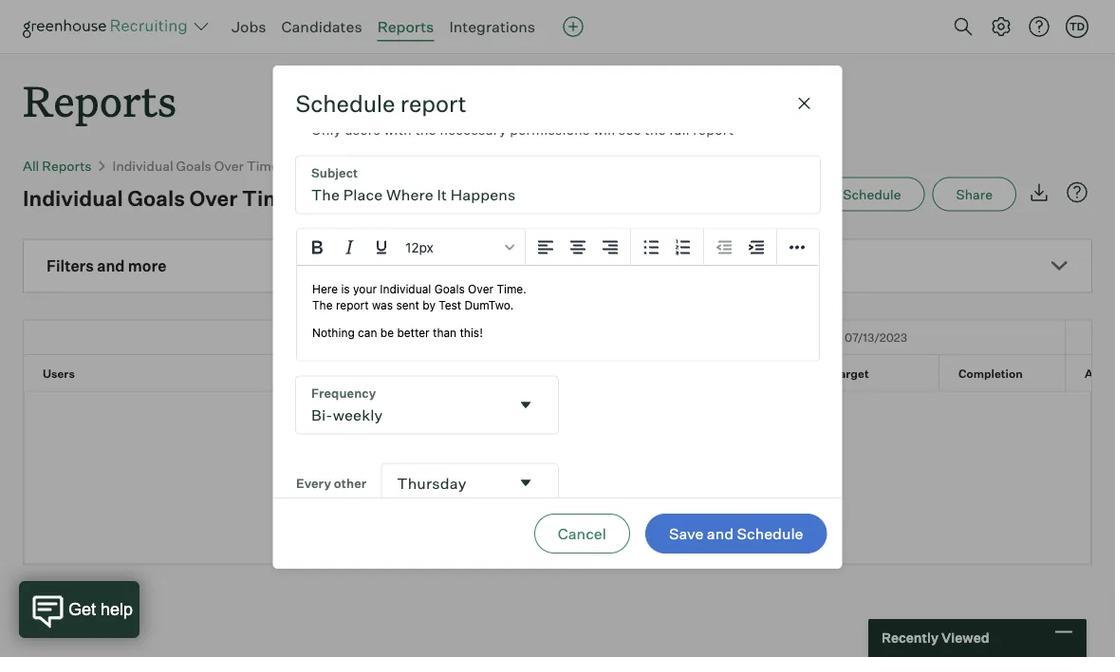 Task type: vqa. For each thing, say whether or not it's contained in the screenshot.
middle to
no



Task type: locate. For each thing, give the bounding box(es) containing it.
and for save
[[707, 524, 734, 543]]

0 vertical spatial time
[[247, 157, 279, 174]]

0 horizontal spatial target
[[454, 366, 491, 381]]

individual goals over time link
[[113, 157, 279, 174]]

1 vertical spatial report
[[693, 122, 734, 138]]

and left the more
[[97, 257, 125, 276]]

actua
[[1086, 366, 1116, 381]]

1 vertical spatial row
[[24, 355, 1116, 390]]

schedule
[[296, 89, 396, 118], [844, 186, 902, 202], [737, 524, 804, 543]]

2 vertical spatial reports
[[42, 157, 92, 174]]

1 target from the left
[[454, 366, 491, 381]]

individual
[[113, 157, 173, 174], [23, 185, 123, 211]]

1 row from the top
[[24, 321, 1116, 354]]

close modal icon image
[[793, 92, 816, 115]]

the
[[415, 122, 436, 138], [645, 122, 666, 138]]

cancel
[[558, 524, 607, 543]]

configure image
[[991, 15, 1013, 38]]

2 horizontal spatial schedule
[[844, 186, 902, 202]]

schedule inside schedule 'button'
[[844, 186, 902, 202]]

over
[[214, 157, 244, 174], [189, 185, 238, 211]]

1 vertical spatial individual goals over time
[[23, 185, 295, 211]]

column header up the actua
[[1067, 321, 1116, 354]]

report right full on the top right of the page
[[693, 122, 734, 138]]

1 horizontal spatial and
[[707, 524, 734, 543]]

report
[[400, 89, 467, 118], [693, 122, 734, 138]]

toggle flyout image
[[516, 396, 535, 415], [516, 474, 535, 493]]

row containing users
[[24, 355, 1116, 390]]

row down 12px group
[[24, 321, 1116, 354]]

row
[[24, 321, 1116, 354], [24, 355, 1116, 390]]

time
[[247, 157, 279, 174], [242, 185, 295, 211]]

0 vertical spatial row
[[24, 321, 1116, 354]]

reports
[[378, 17, 434, 36], [23, 72, 177, 128], [42, 157, 92, 174]]

column header down the more
[[24, 321, 309, 354]]

goals
[[176, 157, 212, 174], [128, 185, 185, 211]]

reports down greenhouse recruiting image
[[23, 72, 177, 128]]

individual right the all reports link
[[113, 157, 173, 174]]

0 horizontal spatial the
[[415, 122, 436, 138]]

12px button
[[397, 231, 521, 264]]

the right with
[[415, 122, 436, 138]]

and right "save" at the bottom right
[[707, 524, 734, 543]]

1 horizontal spatial schedule
[[737, 524, 804, 543]]

1 vertical spatial individual
[[23, 185, 123, 211]]

reports right all
[[42, 157, 92, 174]]

1 vertical spatial over
[[189, 185, 238, 211]]

toggle flyout image up no at the left of the page
[[516, 396, 535, 415]]

found
[[567, 468, 608, 487]]

reports up schedule report
[[378, 17, 434, 36]]

2 row from the top
[[24, 355, 1116, 390]]

and for filters
[[97, 257, 125, 276]]

0 vertical spatial toggle flyout image
[[516, 396, 535, 415]]

0 horizontal spatial schedule
[[296, 89, 396, 118]]

1 horizontal spatial report
[[693, 122, 734, 138]]

see
[[619, 122, 641, 138]]

toolbar
[[526, 229, 631, 266], [631, 229, 704, 266], [704, 229, 777, 266]]

1 horizontal spatial target
[[833, 366, 870, 381]]

td button
[[1063, 11, 1093, 42]]

jobs link
[[232, 17, 266, 36]]

12px toolbar
[[297, 229, 526, 266]]

12px group
[[297, 229, 819, 266]]

0 vertical spatial individual
[[113, 157, 173, 174]]

only users with the necessary permissions will see the full report
[[311, 122, 734, 138]]

individual down the all reports link
[[23, 185, 123, 211]]

Every other text field
[[382, 464, 509, 502]]

completion
[[959, 366, 1023, 381]]

0 horizontal spatial column header
[[24, 321, 309, 354]]

integrations link
[[450, 17, 536, 36]]

report up with
[[400, 89, 467, 118]]

viewed
[[942, 630, 990, 646]]

1 vertical spatial and
[[707, 524, 734, 543]]

0 vertical spatial and
[[97, 257, 125, 276]]

faq image
[[1067, 181, 1089, 204]]

0 horizontal spatial and
[[97, 257, 125, 276]]

1 vertical spatial toggle flyout image
[[516, 474, 535, 493]]

toggle flyout image left found
[[516, 474, 535, 493]]

1 the from the left
[[415, 122, 436, 138]]

0 vertical spatial schedule
[[296, 89, 396, 118]]

all reports
[[23, 157, 92, 174]]

row down 07/12/2023
[[24, 355, 1116, 390]]

individual goals over time
[[113, 157, 279, 174], [23, 185, 295, 211]]

target down 07/13/2023
[[833, 366, 870, 381]]

save and schedule this report to revisit it! element
[[733, 177, 820, 211]]

greenhouse recruiting image
[[23, 15, 194, 38]]

None field
[[296, 377, 558, 434], [382, 464, 558, 502], [296, 377, 558, 434]]

1 horizontal spatial column header
[[1067, 321, 1116, 354]]

None text field
[[296, 156, 820, 213], [296, 377, 509, 434], [296, 156, 820, 213], [296, 377, 509, 434]]

target down 07/12/2023
[[454, 366, 491, 381]]

schedule report
[[296, 89, 467, 118]]

2 vertical spatial schedule
[[737, 524, 804, 543]]

1 vertical spatial time
[[242, 185, 295, 211]]

reports link
[[378, 17, 434, 36]]

0 vertical spatial reports
[[378, 17, 434, 36]]

share
[[957, 186, 993, 202]]

2 toggle flyout image from the top
[[516, 474, 535, 493]]

and inside button
[[707, 524, 734, 543]]

12px
[[405, 240, 433, 255]]

Only users with the necessary permissions will see the full report field
[[296, 60, 820, 141]]

with
[[384, 122, 412, 138]]

candidates link
[[282, 17, 362, 36]]

recently
[[882, 630, 939, 646]]

1 vertical spatial schedule
[[844, 186, 902, 202]]

1 column header from the left
[[24, 321, 309, 354]]

0 vertical spatial report
[[400, 89, 467, 118]]

and
[[97, 257, 125, 276], [707, 524, 734, 543]]

the left full on the top right of the page
[[645, 122, 666, 138]]

1 vertical spatial goals
[[128, 185, 185, 211]]

all reports link
[[23, 157, 92, 174]]

column header
[[24, 321, 309, 354], [1067, 321, 1116, 354]]

grid
[[24, 321, 1116, 391]]

1 horizontal spatial the
[[645, 122, 666, 138]]

target
[[454, 366, 491, 381], [833, 366, 870, 381]]

candidates
[[282, 17, 362, 36]]

0 horizontal spatial report
[[400, 89, 467, 118]]



Task type: describe. For each thing, give the bounding box(es) containing it.
1 vertical spatial reports
[[23, 72, 177, 128]]

07/13/2023
[[845, 330, 908, 344]]

schedule for schedule report
[[296, 89, 396, 118]]

recently viewed
[[882, 630, 990, 646]]

more
[[128, 257, 167, 276]]

every other
[[296, 475, 366, 491]]

no data found
[[508, 468, 608, 487]]

row containing 07/12/2023
[[24, 321, 1116, 354]]

0 vertical spatial individual goals over time
[[113, 157, 279, 174]]

2 column header from the left
[[1067, 321, 1116, 354]]

1 toggle flyout image from the top
[[516, 396, 535, 415]]

grid containing 07/12/2023
[[24, 321, 1116, 391]]

will
[[593, 122, 615, 138]]

all
[[23, 157, 39, 174]]

jobs
[[232, 17, 266, 36]]

save
[[669, 524, 704, 543]]

schedule for schedule
[[844, 186, 902, 202]]

permissions
[[510, 122, 590, 138]]

0 vertical spatial goals
[[176, 157, 212, 174]]

schedule inside save and schedule button
[[737, 524, 804, 543]]

07/12/2023
[[466, 330, 529, 344]]

2 target from the left
[[833, 366, 870, 381]]

save and schedule
[[669, 524, 804, 543]]

td
[[1070, 20, 1086, 33]]

td button
[[1067, 15, 1089, 38]]

only
[[311, 122, 341, 138]]

3 toolbar from the left
[[704, 229, 777, 266]]

filters
[[47, 257, 94, 276]]

no
[[508, 468, 528, 487]]

2 the from the left
[[645, 122, 666, 138]]

0 vertical spatial over
[[214, 157, 244, 174]]

users
[[43, 366, 75, 381]]

cancel button
[[535, 514, 630, 553]]

toggle flyout image inside every other field
[[516, 474, 535, 493]]

every
[[296, 475, 331, 491]]

users
[[344, 122, 380, 138]]

share button
[[933, 177, 1017, 211]]

necessary
[[440, 122, 507, 138]]

schedule button
[[820, 177, 926, 211]]

download image
[[1029, 181, 1051, 204]]

none field every other
[[382, 464, 558, 502]]

other
[[334, 475, 366, 491]]

actual
[[328, 366, 364, 381]]

data
[[532, 468, 564, 487]]

search image
[[953, 15, 975, 38]]

report inside field
[[693, 122, 734, 138]]

full
[[669, 122, 690, 138]]

2 toolbar from the left
[[631, 229, 704, 266]]

save and schedule button
[[646, 514, 828, 553]]

1 toolbar from the left
[[526, 229, 631, 266]]

filters and more
[[47, 257, 167, 276]]

integrations
[[450, 17, 536, 36]]



